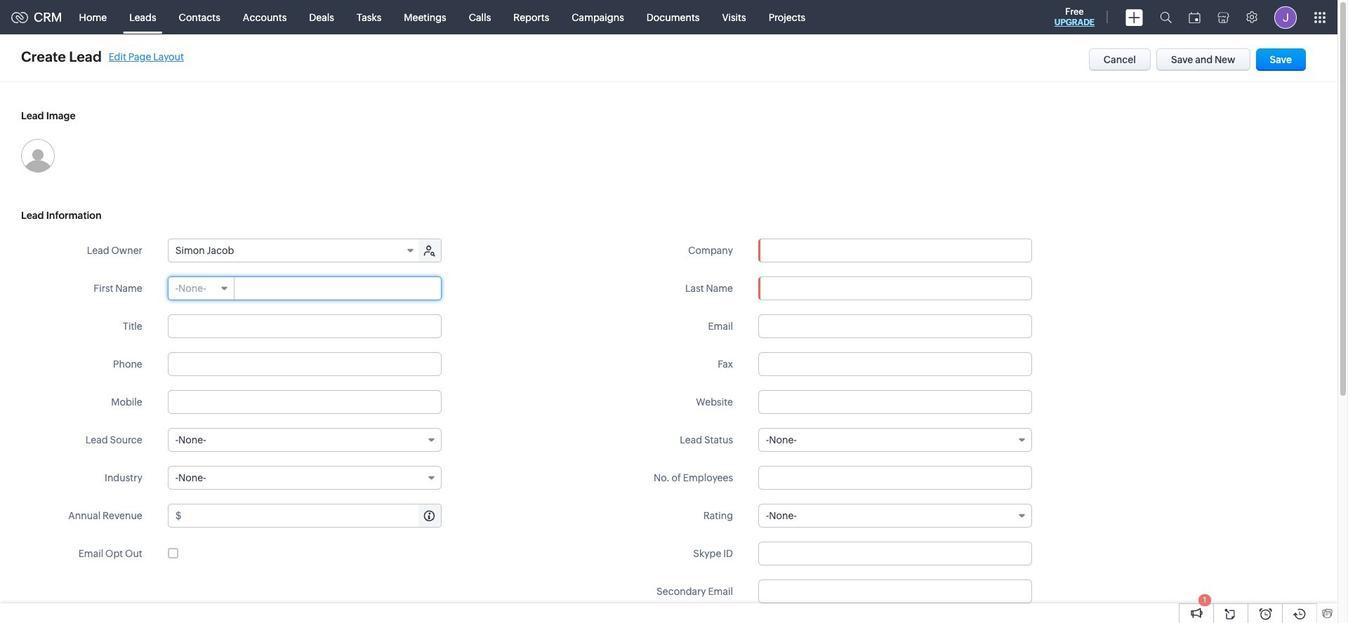 Task type: vqa. For each thing, say whether or not it's contained in the screenshot.
'Create Menu' icon
yes



Task type: locate. For each thing, give the bounding box(es) containing it.
calendar image
[[1189, 12, 1201, 23]]

image image
[[21, 139, 55, 173]]

None text field
[[759, 240, 1032, 262], [168, 353, 442, 377], [168, 391, 442, 414], [759, 391, 1033, 414], [759, 466, 1033, 490], [759, 580, 1033, 604], [759, 240, 1032, 262], [168, 353, 442, 377], [168, 391, 442, 414], [759, 391, 1033, 414], [759, 466, 1033, 490], [759, 580, 1033, 604]]

None field
[[168, 240, 420, 262], [759, 240, 1032, 262], [168, 277, 234, 300], [168, 429, 442, 452], [759, 429, 1033, 452], [168, 466, 442, 490], [759, 504, 1033, 528], [168, 240, 420, 262], [759, 240, 1032, 262], [168, 277, 234, 300], [168, 429, 442, 452], [759, 429, 1033, 452], [168, 466, 442, 490], [759, 504, 1033, 528]]

profile element
[[1267, 0, 1306, 34]]

create menu image
[[1126, 9, 1144, 26]]

create menu element
[[1118, 0, 1152, 34]]

None text field
[[759, 277, 1033, 301], [235, 277, 441, 300], [168, 315, 442, 339], [759, 315, 1033, 339], [759, 353, 1033, 377], [184, 505, 441, 528], [759, 542, 1033, 566], [759, 277, 1033, 301], [235, 277, 441, 300], [168, 315, 442, 339], [759, 315, 1033, 339], [759, 353, 1033, 377], [184, 505, 441, 528], [759, 542, 1033, 566]]

logo image
[[11, 12, 28, 23]]



Task type: describe. For each thing, give the bounding box(es) containing it.
search image
[[1161, 11, 1172, 23]]

profile image
[[1275, 6, 1298, 28]]

search element
[[1152, 0, 1181, 34]]



